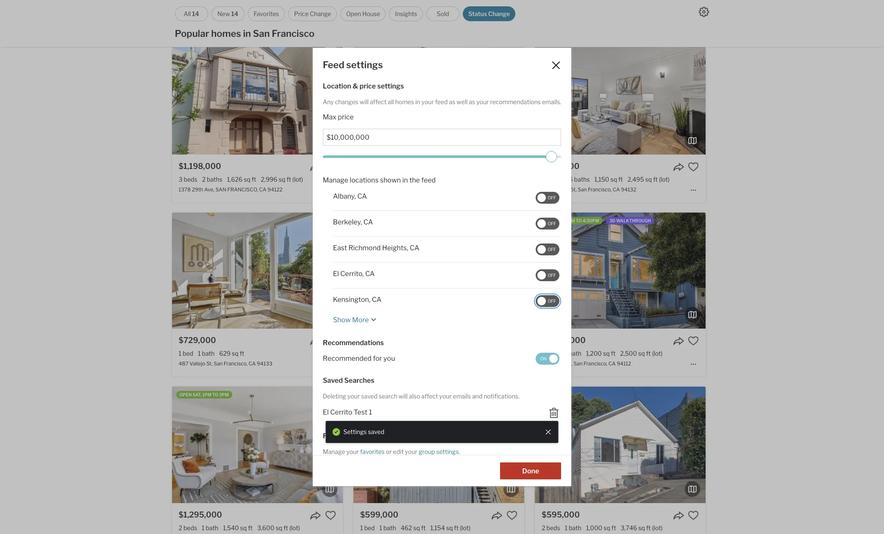 Task type: vqa. For each thing, say whether or not it's contained in the screenshot.
Share in the Share of for-sale homes affordable* on median Black household income
no



Task type: locate. For each thing, give the bounding box(es) containing it.
0 vertical spatial francisco,
[[228, 187, 258, 193]]

1 bed
[[179, 350, 193, 358], [360, 525, 375, 532]]

$878,000
[[542, 162, 580, 171]]

(lot) for 1,154 sq ft (lot)
[[460, 525, 471, 532]]

bath for $1,095,000
[[569, 350, 582, 358]]

walkthrough
[[368, 219, 403, 224], [617, 219, 651, 224]]

1 horizontal spatial el
[[333, 270, 339, 278]]

94112
[[617, 361, 632, 368]]

sq for 1,200
[[604, 350, 610, 358]]

open sat, 1pm to 3pm
[[180, 393, 229, 398]]

favorite button checkbox for $878,000
[[689, 162, 700, 173]]

3 up 1378
[[179, 176, 183, 183]]

1 vertical spatial to
[[212, 393, 218, 398]]

0 horizontal spatial bed
[[183, 350, 193, 358]]

saved searches
[[323, 377, 375, 385]]

san down 2,282
[[406, 12, 415, 19]]

to right 1pm
[[212, 393, 218, 398]]

1 3d from the left
[[361, 219, 367, 224]]

san
[[216, 187, 226, 193], [403, 361, 414, 368]]

1 manage from the top
[[323, 177, 349, 185]]

san for ave,
[[216, 187, 226, 193]]

as left well
[[449, 98, 456, 106]]

1 photo of 732 shields st, san francisco, ca 94132 image from the left
[[364, 39, 535, 155]]

ft right the 3,600
[[284, 525, 288, 532]]

2 photo of 732 shields st, san francisco, ca 94132 image from the left
[[535, 39, 706, 155]]

beds up lisbon
[[547, 350, 561, 358]]

0 vertical spatial 4 beds
[[360, 2, 379, 9]]

0 vertical spatial open
[[543, 219, 555, 224]]

status
[[469, 10, 487, 17]]

3 photo of 230 22nd ave, san francisco, ca 94121 image from the left
[[343, 387, 514, 504]]

1 bed down $599,000
[[360, 525, 375, 532]]

(lot) for 3,746 sq ft (lot)
[[653, 525, 663, 532]]

baths for 3,355 sq ft
[[389, 176, 405, 183]]

any changes will affect all homes in your feed as well as your recommendations emails.
[[323, 98, 562, 106]]

1 horizontal spatial san
[[403, 361, 414, 368]]

1 favorite button image from the left
[[325, 511, 336, 522]]

1 vertical spatial 3 beds
[[179, 176, 198, 183]]

sq for 1,154
[[447, 525, 453, 532]]

baths up ave,
[[207, 176, 223, 183]]

ca right cerrito,
[[365, 270, 375, 278]]

3 up bridgeview
[[384, 2, 388, 9]]

0 horizontal spatial price
[[338, 113, 354, 121]]

sq for 3,600
[[276, 525, 282, 532]]

san down the 629 on the bottom of page
[[214, 361, 223, 368]]

2 4 from the top
[[360, 176, 364, 183]]

1 vertical spatial 4 beds
[[360, 176, 379, 183]]

2 dr, from the left
[[399, 12, 405, 19]]

1 horizontal spatial 3d walkthrough
[[610, 219, 651, 224]]

favorite button checkbox for $729,000
[[325, 336, 336, 347]]

sq right 2,282
[[426, 2, 433, 9]]

settings
[[347, 59, 383, 70], [378, 82, 404, 90]]

(lot) for 2,500 sq ft (lot)
[[653, 350, 663, 358]]

ft for 1,626 sq ft
[[252, 176, 256, 183]]

2pm
[[566, 219, 575, 224]]

ft right 3,746
[[647, 525, 651, 532]]

change inside the price change radio
[[310, 10, 331, 17]]

sq right 462
[[414, 525, 420, 532]]

dr, right bridgeview
[[399, 12, 405, 19]]

1 vertical spatial el
[[323, 409, 329, 417]]

1 dr, from the left
[[216, 12, 222, 19]]

change right status
[[489, 10, 510, 17]]

favorite button image
[[325, 511, 336, 522], [689, 511, 700, 522]]

1 photo of 9 powhattan ave, san francisco, ca 94110 image from the left
[[183, 387, 354, 504]]

sat, left 2pm at the right of page
[[556, 219, 565, 224]]

sq for 3,881
[[461, 2, 467, 9]]

All radio
[[175, 6, 208, 21]]

94133
[[257, 361, 273, 368]]

ca down 3,881
[[441, 12, 448, 19]]

0 vertical spatial homes
[[211, 28, 241, 39]]

3,355 sq ft
[[409, 176, 440, 183]]

1 vertical spatial sat,
[[193, 393, 202, 398]]

4
[[360, 2, 364, 9], [360, 176, 364, 183], [360, 350, 364, 358]]

ft for 3,355 sq ft
[[435, 176, 440, 183]]

st, right lisbon
[[567, 361, 573, 368]]

3 photo of 220 dublin st, san francisco, ca 94112 image from the left
[[706, 387, 877, 504]]

saved up "test"
[[361, 393, 378, 401]]

14 right all
[[192, 10, 199, 17]]

sq right the 629 on the bottom of page
[[232, 350, 239, 358]]

1,200 sq ft
[[587, 350, 616, 358]]

el left cerrito,
[[333, 270, 339, 278]]

1 vertical spatial in
[[416, 98, 421, 106]]

ca
[[258, 12, 265, 19], [441, 12, 448, 19], [259, 187, 267, 193], [613, 187, 620, 193], [358, 193, 367, 201], [364, 219, 373, 227], [410, 244, 420, 253], [365, 270, 375, 278], [372, 296, 382, 304], [249, 361, 256, 368], [447, 361, 454, 368], [609, 361, 616, 368]]

photo of 1378 29th ave, san francisco, ca 94122 image
[[1, 39, 172, 155], [172, 39, 343, 155], [343, 39, 514, 155]]

ca right berkeley,
[[364, 219, 373, 227]]

bath for $1,295,000
[[206, 525, 219, 532]]

1 vertical spatial 1 bed
[[360, 525, 375, 532]]

1 3 baths from the top
[[384, 2, 405, 9]]

2 3d from the left
[[610, 219, 616, 224]]

3d walkthrough
[[361, 219, 403, 224], [610, 219, 651, 224]]

sq right 3,355
[[427, 176, 434, 183]]

4 beds for 2,282 sq ft
[[360, 2, 379, 9]]

your left well
[[422, 98, 434, 106]]

bed for $599,000
[[365, 525, 375, 532]]

price down changes
[[338, 113, 354, 121]]

1 horizontal spatial 1 bed
[[360, 525, 375, 532]]

1 horizontal spatial to
[[576, 219, 582, 224]]

feed left well
[[436, 98, 448, 106]]

francisco, left '94110'
[[415, 361, 446, 368]]

1 4 beds from the top
[[360, 2, 379, 9]]

ft right 3,355
[[435, 176, 440, 183]]

saved
[[361, 393, 378, 401], [368, 429, 385, 436]]

0 horizontal spatial walkthrough
[[368, 219, 403, 224]]

1 horizontal spatial 3d
[[610, 219, 616, 224]]

favorite button image for $729,000
[[325, 336, 336, 347]]

sq for 3,355
[[427, 176, 434, 183]]

your down saved searches
[[348, 393, 360, 401]]

0 horizontal spatial as
[[449, 98, 456, 106]]

1 horizontal spatial affect
[[422, 393, 438, 401]]

1 horizontal spatial favorite button image
[[689, 511, 700, 522]]

sq up 94124
[[461, 2, 467, 9]]

1 14 from the left
[[192, 10, 199, 17]]

0 vertical spatial 4
[[360, 2, 364, 9]]

0 vertical spatial 2 baths
[[202, 2, 223, 9]]

well
[[457, 98, 468, 106]]

francisco, down 1,427 sq ft at the top left
[[233, 12, 257, 19]]

francisco,
[[228, 187, 258, 193], [415, 361, 446, 368]]

1.5 baths
[[566, 176, 590, 183]]

san down 3.5 baths
[[403, 361, 414, 368]]

ft right the 629 on the bottom of page
[[240, 350, 244, 358]]

bath left 1,000
[[569, 525, 582, 532]]

3 beds up 1378
[[179, 176, 198, 183]]

bath up 25 lisbon st, san francisco, ca 94112
[[569, 350, 582, 358]]

2 for $1,295,000
[[179, 525, 182, 532]]

(lot) right 2,500
[[653, 350, 663, 358]]

(lot) for 3,600 sq ft (lot)
[[290, 525, 300, 532]]

3 beds up all
[[179, 2, 198, 9]]

your down favorite updates
[[347, 449, 359, 456]]

2 3 baths from the top
[[384, 176, 405, 183]]

1 horizontal spatial walkthrough
[[617, 219, 651, 224]]

dr,
[[216, 12, 222, 19], [399, 12, 405, 19]]

1378
[[179, 187, 191, 193]]

changes
[[335, 98, 359, 106]]

1 3 beds from the top
[[179, 2, 198, 9]]

option group
[[175, 6, 516, 21]]

ft for 462 sq ft
[[422, 525, 426, 532]]

bath down $1,295,000
[[206, 525, 219, 532]]

3 4 beds from the top
[[360, 350, 379, 358]]

130
[[360, 12, 370, 19]]

1 bath for $599,000
[[380, 525, 396, 532]]

ft for 2,500 sq ft (lot)
[[647, 350, 651, 358]]

panorama
[[190, 12, 214, 19]]

2 vertical spatial 4 beds
[[360, 350, 379, 358]]

2 manage from the top
[[323, 449, 345, 456]]

2 vertical spatial 4
[[360, 350, 364, 358]]

east richmond heights, ca
[[333, 244, 420, 253]]

san
[[223, 12, 232, 19], [406, 12, 415, 19], [253, 28, 270, 39], [578, 187, 587, 193], [214, 361, 223, 368], [574, 361, 583, 368]]

francisco, down 1,626 sq ft
[[228, 187, 258, 193]]

manage up albany,
[[323, 177, 349, 185]]

kensington,
[[333, 296, 371, 304]]

2 beds for $1,295,000
[[179, 525, 197, 532]]

2 baths for 1,626
[[202, 176, 223, 183]]

1 vertical spatial 4
[[360, 176, 364, 183]]

to right 2pm at the right of page
[[576, 219, 582, 224]]

change inside status change 'radio'
[[489, 10, 510, 17]]

change
[[310, 10, 331, 17], [489, 10, 510, 17]]

3d walkthrough down 94132
[[610, 219, 651, 224]]

2 for $595,000
[[542, 525, 546, 532]]

1,626 sq ft
[[227, 176, 256, 183]]

0 vertical spatial 3 baths
[[384, 2, 405, 9]]

1 3d walkthrough from the left
[[361, 219, 403, 224]]

1 photo of 487 vallejo st, san francisco, ca 94133 image from the left
[[1, 213, 172, 329]]

0 vertical spatial 1 bed
[[179, 350, 193, 358]]

2 horizontal spatial in
[[416, 98, 421, 106]]

14 inside the new option
[[232, 10, 238, 17]]

will left also at the bottom left of page
[[399, 393, 408, 401]]

2 photo of 1378 29th ave, san francisco, ca 94122 image from the left
[[172, 39, 343, 155]]

0 vertical spatial sat,
[[556, 219, 565, 224]]

2 beds down $595,000
[[542, 525, 561, 532]]

1 vertical spatial affect
[[422, 393, 438, 401]]

1,626
[[227, 176, 243, 183]]

Price Change radio
[[289, 6, 337, 21]]

0 vertical spatial price
[[360, 82, 376, 90]]

1 bed for $729,000
[[179, 350, 193, 358]]

sq for 2,495
[[646, 176, 652, 183]]

emails.
[[543, 98, 562, 106]]

3 photo of 1520 alabama st, san francisco, ca 94110 image from the left
[[525, 213, 696, 329]]

14
[[192, 10, 199, 17], [232, 10, 238, 17]]

3 4 from the top
[[360, 350, 364, 358]]

sq for 1,427
[[244, 2, 250, 9]]

0 horizontal spatial affect
[[370, 98, 387, 106]]

2 3 beds from the top
[[179, 176, 198, 183]]

alabama
[[374, 361, 395, 368]]

bath up "vallejo"
[[202, 350, 215, 358]]

2 2 baths from the top
[[202, 176, 223, 183]]

(lot) for 2,495 sq ft (lot)
[[660, 176, 670, 183]]

affect left all
[[370, 98, 387, 106]]

sq right 3,746
[[639, 525, 645, 532]]

487 vallejo st, san francisco, ca 94133
[[179, 361, 273, 368]]

beds down $1,295,000
[[184, 525, 197, 532]]

ca left 94112
[[609, 361, 616, 368]]

st, for $729,000
[[207, 361, 213, 368]]

0 horizontal spatial 3d walkthrough
[[361, 219, 403, 224]]

baths up insights on the top left
[[389, 2, 405, 9]]

0 vertical spatial to
[[576, 219, 582, 224]]

sq up 94122
[[279, 176, 286, 183]]

ft right 3,297
[[286, 2, 290, 9]]

sq for 2,282
[[426, 2, 433, 9]]

search
[[379, 393, 398, 401]]

1,200
[[587, 350, 602, 358]]

1 vertical spatial saved
[[368, 429, 385, 436]]

ca left 94133
[[249, 361, 256, 368]]

to
[[576, 219, 582, 224], [212, 393, 218, 398]]

ft up sold
[[434, 2, 439, 9]]

beds up the house
[[366, 2, 379, 9]]

0 horizontal spatial san
[[216, 187, 226, 193]]

manage down favorite
[[323, 449, 345, 456]]

Max price input text field
[[327, 134, 558, 142]]

ft right 2,495
[[654, 176, 658, 183]]

beds left shown
[[366, 176, 379, 183]]

0 horizontal spatial dr,
[[216, 12, 222, 19]]

photo of 25 lisbon st, san francisco, ca 94112 image
[[364, 213, 535, 329], [535, 213, 706, 329], [706, 213, 877, 329]]

(lot) for 3,297 sq ft (lot)
[[292, 2, 302, 9]]

3 photo of 1378 29th ave, san francisco, ca 94122 image from the left
[[343, 39, 514, 155]]

0 horizontal spatial 3d
[[361, 219, 367, 224]]

1,427
[[227, 2, 242, 9]]

el for el cerrito test 1
[[323, 409, 329, 417]]

4:30pm
[[583, 219, 600, 224]]

1,000 sq ft
[[587, 525, 617, 532]]

favorite button checkbox
[[689, 511, 700, 522]]

francisco, for 94110
[[415, 361, 446, 368]]

2
[[202, 2, 206, 9], [202, 176, 206, 183], [542, 350, 546, 358], [179, 525, 182, 532], [542, 525, 546, 532]]

2 change from the left
[[489, 10, 510, 17]]

1 bath down $1,095,000
[[565, 350, 582, 358]]

berkeley, ca
[[333, 219, 373, 227]]

el cerrito test 1
[[323, 409, 372, 417]]

3 baths
[[384, 2, 405, 9], [384, 176, 405, 183]]

3,746 sq ft (lot)
[[621, 525, 663, 532]]

0 vertical spatial affect
[[370, 98, 387, 106]]

1 horizontal spatial bed
[[365, 525, 375, 532]]

0 vertical spatial 3 beds
[[179, 2, 198, 9]]

0 horizontal spatial francisco,
[[228, 187, 258, 193]]

baths for 1,427 sq ft
[[207, 2, 223, 9]]

1 horizontal spatial in
[[403, 177, 408, 185]]

ft for 629 sq ft
[[240, 350, 244, 358]]

(lot) up status
[[474, 2, 485, 9]]

1 vertical spatial bed
[[365, 525, 375, 532]]

0 horizontal spatial el
[[323, 409, 329, 417]]

group
[[419, 449, 435, 456]]

Max price slider range field
[[323, 152, 562, 163]]

2,495
[[628, 176, 645, 183]]

ft left 2,500
[[611, 350, 616, 358]]

vallejo
[[190, 361, 205, 368]]

price change
[[294, 10, 331, 17]]

price
[[360, 82, 376, 90], [338, 113, 354, 121]]

homes right all
[[396, 98, 414, 106]]

25 lisbon st, san francisco, ca 94112
[[542, 361, 632, 368]]

location
[[323, 82, 352, 90]]

heights,
[[383, 244, 409, 253]]

0 horizontal spatial favorite button image
[[325, 511, 336, 522]]

130 bridgeview dr, san francisco, ca 94124
[[360, 12, 465, 19]]

0 vertical spatial el
[[333, 270, 339, 278]]

3,355
[[409, 176, 426, 183]]

san right ave,
[[216, 187, 226, 193]]

affect right also at the bottom left of page
[[422, 393, 438, 401]]

1 photo of 230 22nd ave, san francisco, ca 94121 image from the left
[[1, 387, 172, 504]]

your right edit
[[405, 449, 418, 456]]

photo of 487 vallejo st, san francisco, ca 94133 image
[[1, 213, 172, 329], [172, 213, 343, 329], [343, 213, 514, 329]]

feed right the
[[422, 177, 436, 185]]

open left 1pm
[[180, 393, 192, 398]]

show
[[333, 317, 351, 325]]

2 photo of 9 powhattan ave, san francisco, ca 94110 image from the left
[[354, 387, 525, 504]]

1 horizontal spatial 14
[[232, 10, 238, 17]]

0 horizontal spatial 1 bed
[[179, 350, 193, 358]]

sq for 462
[[414, 525, 420, 532]]

2 as from the left
[[469, 98, 476, 106]]

sq right the 3,600
[[276, 525, 282, 532]]

ft up 94132
[[619, 176, 623, 183]]

1 horizontal spatial as
[[469, 98, 476, 106]]

0 vertical spatial bed
[[183, 350, 193, 358]]

1 vertical spatial will
[[399, 393, 408, 401]]

photo of 1520 alabama st, san francisco, ca 94110 image
[[183, 213, 354, 329], [354, 213, 525, 329], [525, 213, 696, 329]]

san right lisbon
[[574, 361, 583, 368]]

14 inside 'all' option
[[192, 10, 199, 17]]

san down 1,427
[[223, 12, 232, 19]]

1 vertical spatial 3 baths
[[384, 176, 405, 183]]

ft right 1,154
[[454, 525, 459, 532]]

1,540 sq ft
[[223, 525, 253, 532]]

open for $1,095,000
[[543, 219, 555, 224]]

1 bath for $1,295,000
[[202, 525, 219, 532]]

sq for 2,500
[[639, 350, 645, 358]]

photo of 9 powhattan ave, san francisco, ca 94110 image
[[183, 387, 354, 504], [354, 387, 525, 504], [525, 387, 696, 504]]

1 4 from the top
[[360, 2, 364, 9]]

4 for 2,282 sq ft
[[360, 2, 364, 9]]

3,297
[[261, 2, 277, 9]]

favorite button image
[[689, 162, 700, 173], [325, 336, 336, 347], [689, 336, 700, 347], [507, 511, 518, 522]]

photo of 230 22nd ave, san francisco, ca 94121 image
[[1, 387, 172, 504], [172, 387, 343, 504], [343, 387, 514, 504]]

bed down $599,000
[[365, 525, 375, 532]]

1 2 baths from the top
[[202, 2, 223, 9]]

sat, for $1,095,000
[[556, 219, 565, 224]]

2 photo of 220 dublin st, san francisco, ca 94112 image from the left
[[535, 387, 706, 504]]

1 bath down $595,000
[[565, 525, 582, 532]]

st,
[[571, 187, 577, 193], [207, 361, 213, 368], [396, 361, 402, 368], [567, 361, 573, 368]]

94132
[[622, 187, 637, 193]]

albany,
[[333, 193, 356, 201]]

change for status change
[[489, 10, 510, 17]]

francisco, down the "629 sq ft"
[[224, 361, 248, 368]]

sq for 1,150
[[611, 176, 618, 183]]

94110
[[455, 361, 470, 368]]

2 down $595,000
[[542, 525, 546, 532]]

photo of 220 dublin st, san francisco, ca 94112 image
[[364, 387, 535, 504], [535, 387, 706, 504], [706, 387, 877, 504]]

1 vertical spatial francisco,
[[415, 361, 446, 368]]

0 vertical spatial saved
[[361, 393, 378, 401]]

0 horizontal spatial 14
[[192, 10, 199, 17]]

1 vertical spatial homes
[[396, 98, 414, 106]]

2 14 from the left
[[232, 10, 238, 17]]

1 horizontal spatial sat,
[[556, 219, 565, 224]]

settings saved
[[344, 429, 385, 436]]

in right all
[[416, 98, 421, 106]]

1 vertical spatial 2 baths
[[202, 176, 223, 183]]

to for $1,295,000
[[212, 393, 218, 398]]

2 beds
[[542, 350, 561, 358], [179, 525, 197, 532], [542, 525, 561, 532]]

san for 732 shields st, san francisco, ca 94132
[[578, 187, 587, 193]]

2,996
[[261, 176, 278, 183]]

1 vertical spatial san
[[403, 361, 414, 368]]

beds for 3,297 sq ft (lot)
[[184, 2, 198, 9]]

2 photo of 657 los palmos dr, san francisco, ca 94127 image from the left
[[354, 39, 525, 155]]

1 bath down $599,000
[[380, 525, 396, 532]]

2 vertical spatial in
[[403, 177, 408, 185]]

2 photo of 1520 alabama st, san francisco, ca 94110 image from the left
[[354, 213, 525, 329]]

2,495 sq ft (lot)
[[628, 176, 670, 183]]

ft for 3,746 sq ft (lot)
[[647, 525, 651, 532]]

0 vertical spatial san
[[216, 187, 226, 193]]

photo of 657 los palmos dr, san francisco, ca 94127 image
[[183, 39, 354, 155], [354, 39, 525, 155], [525, 39, 696, 155]]

1 vertical spatial manage
[[323, 449, 345, 456]]

1 change from the left
[[310, 10, 331, 17]]

1 horizontal spatial francisco,
[[415, 361, 446, 368]]

0 vertical spatial in
[[243, 28, 251, 39]]

$1,295,000
[[179, 511, 222, 520]]

3 baths for 2,282 sq ft
[[384, 2, 405, 9]]

0 horizontal spatial to
[[212, 393, 218, 398]]

beds down $595,000
[[547, 525, 561, 532]]

sq right '1,200'
[[604, 350, 610, 358]]

2 up ave,
[[202, 176, 206, 183]]

1378 29th ave, san francisco, ca 94122
[[179, 187, 283, 193]]

4 up 1520
[[360, 350, 364, 358]]

2 baths for 1,427
[[202, 2, 223, 9]]

1 horizontal spatial dr,
[[399, 12, 405, 19]]

3 photo of 487 vallejo st, san francisco, ca 94133 image from the left
[[343, 213, 514, 329]]

sq right 1,626
[[244, 176, 251, 183]]

walkthrough down 94132
[[617, 219, 651, 224]]

favorite button checkbox
[[689, 162, 700, 173], [325, 336, 336, 347], [689, 336, 700, 347], [325, 511, 336, 522], [507, 511, 518, 522]]

3 photo of 657 los palmos dr, san francisco, ca 94127 image from the left
[[525, 39, 696, 155]]

2 4 beds from the top
[[360, 176, 379, 183]]

1 vertical spatial open
[[180, 393, 192, 398]]

4 up albany, ca
[[360, 176, 364, 183]]

favorite
[[323, 433, 349, 441]]

bath for $599,000
[[384, 525, 396, 532]]

0 horizontal spatial change
[[310, 10, 331, 17]]

francisco, down 1,150
[[588, 187, 612, 193]]

2 favorite button image from the left
[[689, 511, 700, 522]]

3 photo of 9 powhattan ave, san francisco, ca 94110 image from the left
[[525, 387, 696, 504]]

ft left 1,154
[[422, 525, 426, 532]]

0 horizontal spatial sat,
[[193, 393, 202, 398]]

open left 2pm at the right of page
[[543, 219, 555, 224]]

0 vertical spatial will
[[360, 98, 369, 106]]

0 vertical spatial manage
[[323, 177, 349, 185]]

94122
[[268, 187, 283, 193]]

photo of 732 shields st, san francisco, ca 94132 image
[[364, 39, 535, 155], [535, 39, 706, 155], [706, 39, 877, 155]]

1 vertical spatial settings
[[378, 82, 404, 90]]

francisco, down '1,200'
[[584, 361, 608, 368]]

manage locations shown in the feed
[[323, 177, 436, 185]]

3d
[[361, 219, 367, 224], [610, 219, 616, 224]]

will
[[360, 98, 369, 106], [399, 393, 408, 401]]

1 walkthrough from the left
[[368, 219, 403, 224]]

0 horizontal spatial will
[[360, 98, 369, 106]]

0 horizontal spatial open
[[180, 393, 192, 398]]

deleting your saved search will also affect your emails and notifications.
[[323, 393, 520, 401]]

your
[[422, 98, 434, 106], [477, 98, 489, 106], [348, 393, 360, 401], [440, 393, 452, 401], [347, 449, 359, 456], [405, 449, 418, 456]]

1 horizontal spatial change
[[489, 10, 510, 17]]

baths up 732 shields st, san francisco, ca 94132
[[575, 176, 590, 183]]

1 vertical spatial price
[[338, 113, 354, 121]]

$1,198,000
[[179, 162, 221, 171]]

1 horizontal spatial open
[[543, 219, 555, 224]]

ca left 94132
[[613, 187, 620, 193]]

3 beds for 1,626 sq ft
[[179, 176, 198, 183]]

1 horizontal spatial price
[[360, 82, 376, 90]]



Task type: describe. For each thing, give the bounding box(es) containing it.
beds up 1520
[[366, 350, 379, 358]]

sq for 3,746
[[639, 525, 645, 532]]

3,881 sq ft (lot)
[[444, 2, 485, 9]]

feed
[[323, 59, 345, 70]]

you
[[384, 355, 395, 363]]

and
[[473, 393, 483, 401]]

ca down locations
[[358, 193, 367, 201]]

Favorites radio
[[248, 6, 285, 21]]

629
[[219, 350, 231, 358]]

0 horizontal spatial homes
[[211, 28, 241, 39]]

0 vertical spatial feed
[[436, 98, 448, 106]]

max
[[323, 113, 337, 121]]

the
[[410, 177, 420, 185]]

732 shields st, san francisco, ca 94132
[[542, 187, 637, 193]]

location & price settings
[[323, 82, 404, 90]]

favorite button checkbox for $1,095,000
[[689, 336, 700, 347]]

price
[[294, 10, 309, 17]]

cerrito,
[[341, 270, 364, 278]]

richmond
[[349, 244, 381, 253]]

ave,
[[204, 187, 215, 193]]

1 as from the left
[[449, 98, 456, 106]]

favorite button image for $878,000
[[689, 162, 700, 173]]

2 3d walkthrough from the left
[[610, 219, 651, 224]]

sq for 1,540
[[240, 525, 247, 532]]

settings saved section
[[326, 422, 559, 444]]

bath for $595,000
[[569, 525, 582, 532]]

edit
[[393, 449, 404, 456]]

beds for 3,746 sq ft (lot)
[[547, 525, 561, 532]]

$1,095,000
[[542, 336, 586, 345]]

favorite button image for $595,000
[[689, 511, 700, 522]]

ca left 94131
[[258, 12, 265, 19]]

3 up 630
[[179, 2, 183, 9]]

ft for 2,282 sq ft
[[434, 2, 439, 9]]

new 14
[[218, 10, 238, 17]]

all 14
[[184, 10, 199, 17]]

ft for 1,427 sq ft
[[251, 2, 256, 9]]

1 horizontal spatial will
[[399, 393, 408, 401]]

favorites
[[360, 449, 385, 456]]

3 beds for 1,427 sq ft
[[179, 2, 198, 9]]

st, down 3.5 baths
[[396, 361, 402, 368]]

new
[[218, 10, 230, 17]]

recommendations
[[323, 340, 384, 348]]

1 horizontal spatial homes
[[396, 98, 414, 106]]

2,500
[[621, 350, 638, 358]]

baths for 1,150 sq ft
[[575, 176, 590, 183]]

2 for $1,095,000
[[542, 350, 546, 358]]

francisco, for 94122
[[228, 187, 258, 193]]

test
[[354, 409, 368, 417]]

1,150
[[595, 176, 610, 183]]

New radio
[[211, 6, 245, 21]]

ft for 3,297 sq ft (lot)
[[286, 2, 290, 9]]

recommended for you
[[323, 355, 395, 363]]

ft for 1,200 sq ft
[[611, 350, 616, 358]]

1 photo of 25 lisbon st, san francisco, ca 94112 image from the left
[[364, 213, 535, 329]]

Sold radio
[[427, 6, 460, 21]]

status change
[[469, 10, 510, 17]]

Open House radio
[[341, 6, 386, 21]]

2 photo of 230 22nd ave, san francisco, ca 94121 image from the left
[[172, 387, 343, 504]]

Status Change radio
[[463, 6, 516, 21]]

1 photo of 220 dublin st, san francisco, ca 94112 image from the left
[[364, 387, 535, 504]]

1,540
[[223, 525, 239, 532]]

show more
[[333, 317, 369, 325]]

1,150 sq ft
[[595, 176, 623, 183]]

2 photo of 25 lisbon st, san francisco, ca 94112 image from the left
[[535, 213, 706, 329]]

el for el cerrito, ca
[[333, 270, 339, 278]]

beds for 3,881 sq ft (lot)
[[366, 2, 379, 9]]

st, for $1,095,000
[[567, 361, 573, 368]]

lisbon
[[550, 361, 566, 368]]

1 bath for $729,000
[[198, 350, 215, 358]]

ft for 2,996 sq ft (lot)
[[287, 176, 291, 183]]

1 bath for $595,000
[[565, 525, 582, 532]]

sq for 629
[[232, 350, 239, 358]]

sq for 1,626
[[244, 176, 251, 183]]

bed for $729,000
[[183, 350, 193, 358]]

732
[[542, 187, 552, 193]]

francisco, for $878,000
[[588, 187, 612, 193]]

sq for 1,000
[[604, 525, 611, 532]]

beds for 2,500 sq ft (lot)
[[547, 350, 561, 358]]

baths for 2,282 sq ft
[[389, 2, 405, 9]]

14 for all 14
[[192, 10, 199, 17]]

favorite button checkbox for $599,000
[[507, 511, 518, 522]]

settings
[[344, 429, 367, 436]]

4 for 3,355 sq ft
[[360, 176, 364, 183]]

ft for 1,540 sq ft
[[248, 525, 253, 532]]

beds for 3,600 sq ft (lot)
[[184, 525, 197, 532]]

Insights radio
[[390, 6, 423, 21]]

29th
[[192, 187, 203, 193]]

san for 630 panorama dr, san francisco, ca 94131
[[223, 12, 232, 19]]

updates
[[351, 433, 378, 441]]

manage for manage locations shown in the feed
[[323, 177, 349, 185]]

francisco, down 2,282 sq ft
[[416, 12, 440, 19]]

1 photo of 1520 alabama st, san francisco, ca 94110 image from the left
[[183, 213, 354, 329]]

manage for manage your favorites or edit your group settings.
[[323, 449, 345, 456]]

1.5
[[566, 176, 573, 183]]

ft for 3,881 sq ft (lot)
[[468, 2, 473, 9]]

94131
[[266, 12, 281, 19]]

3,600 sq ft (lot)
[[257, 525, 300, 532]]

favorite updates
[[323, 433, 378, 441]]

change for price change
[[310, 10, 331, 17]]

cerrito
[[330, 409, 353, 417]]

settings.
[[437, 449, 460, 456]]

94124
[[449, 12, 465, 19]]

ca down 2,996
[[259, 187, 267, 193]]

any
[[323, 98, 334, 106]]

francisco
[[272, 28, 315, 39]]

favorite button image for $1,295,000
[[325, 511, 336, 522]]

2 beds for $1,095,000
[[542, 350, 561, 358]]

1520 alabama st, san francisco, ca 94110
[[360, 361, 470, 368]]

630
[[179, 12, 189, 19]]

sold
[[437, 10, 449, 17]]

14 for new 14
[[232, 10, 238, 17]]

0 vertical spatial settings
[[347, 59, 383, 70]]

berkeley,
[[333, 219, 362, 227]]

to for $1,095,000
[[576, 219, 582, 224]]

el cerrito, ca
[[333, 270, 375, 278]]

done
[[523, 468, 540, 476]]

(lot) for 3,881 sq ft (lot)
[[474, 2, 485, 9]]

done button
[[501, 463, 562, 480]]

favorite button checkbox for $1,295,000
[[325, 511, 336, 522]]

1 bath for $1,095,000
[[565, 350, 582, 358]]

3.5 baths
[[384, 350, 410, 358]]

option group containing all
[[175, 6, 516, 21]]

2 walkthrough from the left
[[617, 219, 651, 224]]

629 sq ft
[[219, 350, 244, 358]]

3 photo of 25 lisbon st, san francisco, ca 94112 image from the left
[[706, 213, 877, 329]]

san for st,
[[403, 361, 414, 368]]

sat, for $1,295,000
[[193, 393, 202, 398]]

2 photo of 487 vallejo st, san francisco, ca 94133 image from the left
[[172, 213, 343, 329]]

ft for 3,600 sq ft (lot)
[[284, 525, 288, 532]]

bath for $729,000
[[202, 350, 215, 358]]

deleting
[[323, 393, 346, 401]]

dr, for 3 baths
[[399, 12, 405, 19]]

1,000
[[587, 525, 603, 532]]

2 beds for $595,000
[[542, 525, 561, 532]]

2,282
[[409, 2, 425, 9]]

3.5
[[384, 350, 393, 358]]

saved inside section
[[368, 429, 385, 436]]

3 photo of 732 shields st, san francisco, ca 94132 image from the left
[[706, 39, 877, 155]]

your left emails
[[440, 393, 452, 401]]

st, for $878,000
[[571, 187, 577, 193]]

san for 130 bridgeview dr, san francisco, ca 94124
[[406, 12, 415, 19]]

$599,000
[[360, 511, 399, 520]]

2 up "panorama"
[[202, 2, 206, 9]]

francisco, for $729,000
[[224, 361, 248, 368]]

san for 25 lisbon st, san francisco, ca 94112
[[574, 361, 583, 368]]

francisco, for $1,095,000
[[584, 361, 608, 368]]

ft for 1,000 sq ft
[[612, 525, 617, 532]]

also
[[409, 393, 421, 401]]

san down "favorites"
[[253, 28, 270, 39]]

25
[[542, 361, 549, 368]]

show more link
[[333, 313, 379, 326]]

open for $1,295,000
[[180, 393, 192, 398]]

favorite button image for $1,095,000
[[689, 336, 700, 347]]

1 photo of 657 los palmos dr, san francisco, ca 94127 image from the left
[[183, 39, 354, 155]]

1 vertical spatial feed
[[422, 177, 436, 185]]

open
[[346, 10, 361, 17]]

feed settings
[[323, 59, 383, 70]]

0 horizontal spatial in
[[243, 28, 251, 39]]

630 panorama dr, san francisco, ca 94131
[[179, 12, 281, 19]]

favorites link
[[359, 449, 386, 456]]

max price
[[323, 113, 354, 121]]

baths for 1,626 sq ft
[[207, 176, 223, 183]]

1 bed for $599,000
[[360, 525, 375, 532]]

462
[[401, 525, 412, 532]]

ca right heights,
[[410, 244, 420, 253]]

4 beds for 3,355 sq ft
[[360, 176, 379, 183]]

popular homes in san francisco
[[175, 28, 315, 39]]

saved
[[323, 377, 343, 385]]

your right well
[[477, 98, 489, 106]]

recommended
[[323, 355, 372, 363]]

3 right locations
[[384, 176, 388, 183]]

popular
[[175, 28, 209, 39]]

$595,000
[[542, 511, 580, 520]]

house
[[363, 10, 381, 17]]

beds for 2,996 sq ft (lot)
[[184, 176, 198, 183]]

3 baths for 3,355 sq ft
[[384, 176, 405, 183]]

searches
[[345, 377, 375, 385]]

ca right 'kensington,'
[[372, 296, 382, 304]]

1 photo of 1378 29th ave, san francisco, ca 94122 image from the left
[[1, 39, 172, 155]]

ft for 1,154 sq ft (lot)
[[454, 525, 459, 532]]

ft for 1,150 sq ft
[[619, 176, 623, 183]]

ft for 2,495 sq ft (lot)
[[654, 176, 658, 183]]

san for 487 vallejo st, san francisco, ca 94133
[[214, 361, 223, 368]]

baths right 3.5
[[394, 350, 410, 358]]

1,154 sq ft (lot)
[[431, 525, 471, 532]]

ca left '94110'
[[447, 361, 454, 368]]

recommendations
[[491, 98, 541, 106]]

(lot) for 2,996 sq ft (lot)
[[293, 176, 303, 183]]

kensington, ca
[[333, 296, 382, 304]]

manage your favorites or edit your group settings.
[[323, 449, 460, 456]]

all
[[184, 10, 191, 17]]

group settings. link
[[418, 449, 460, 456]]



